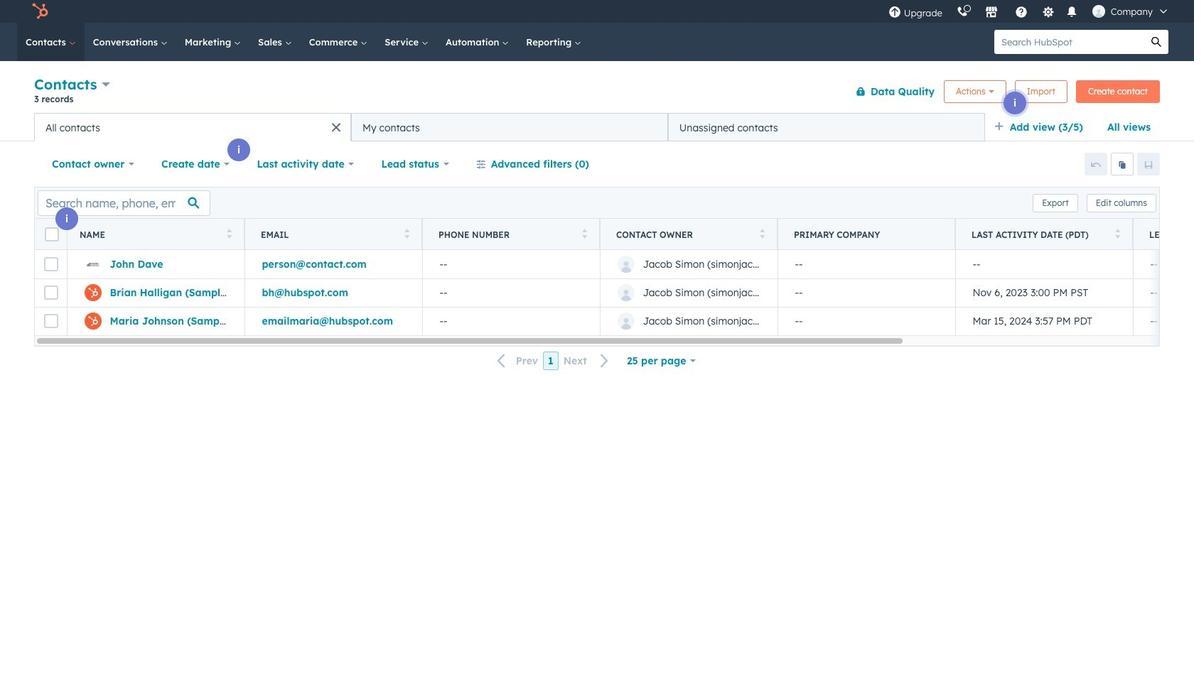 Task type: describe. For each thing, give the bounding box(es) containing it.
marketplaces image
[[985, 6, 998, 19]]

press to sort. image for 4th press to sort. element from the right
[[404, 229, 409, 239]]

pagination navigation
[[489, 352, 618, 371]]

5 press to sort. element from the left
[[1115, 229, 1120, 241]]

2 press to sort. element from the left
[[404, 229, 409, 241]]

3 press to sort. element from the left
[[582, 229, 587, 241]]

press to sort. image for fifth press to sort. element from the left
[[1115, 229, 1120, 239]]



Task type: locate. For each thing, give the bounding box(es) containing it.
press to sort. image
[[760, 229, 765, 239], [1115, 229, 1120, 239]]

press to sort. image
[[226, 229, 232, 239], [404, 229, 409, 239], [582, 229, 587, 239]]

press to sort. element
[[226, 229, 232, 241], [404, 229, 409, 241], [582, 229, 587, 241], [760, 229, 765, 241], [1115, 229, 1120, 241]]

0 horizontal spatial press to sort. image
[[760, 229, 765, 239]]

1 horizontal spatial press to sort. image
[[1115, 229, 1120, 239]]

column header
[[778, 219, 956, 250]]

2 press to sort. image from the left
[[1115, 229, 1120, 239]]

1 press to sort. image from the left
[[760, 229, 765, 239]]

Search HubSpot search field
[[995, 30, 1145, 54]]

1 press to sort. image from the left
[[226, 229, 232, 239]]

jacob simon image
[[1092, 5, 1105, 18]]

press to sort. image for 5th press to sort. element from the right
[[226, 229, 232, 239]]

press to sort. image for 4th press to sort. element
[[760, 229, 765, 239]]

menu
[[881, 0, 1177, 23]]

0 horizontal spatial press to sort. image
[[226, 229, 232, 239]]

Search name, phone, email addresses, or company search field
[[38, 190, 210, 216]]

1 press to sort. element from the left
[[226, 229, 232, 241]]

3 press to sort. image from the left
[[582, 229, 587, 239]]

2 press to sort. image from the left
[[404, 229, 409, 239]]

press to sort. image for third press to sort. element from the right
[[582, 229, 587, 239]]

2 horizontal spatial press to sort. image
[[582, 229, 587, 239]]

4 press to sort. element from the left
[[760, 229, 765, 241]]

banner
[[34, 73, 1160, 113]]

1 horizontal spatial press to sort. image
[[404, 229, 409, 239]]



Task type: vqa. For each thing, say whether or not it's contained in the screenshot.
the Pagination "navigation"
yes



